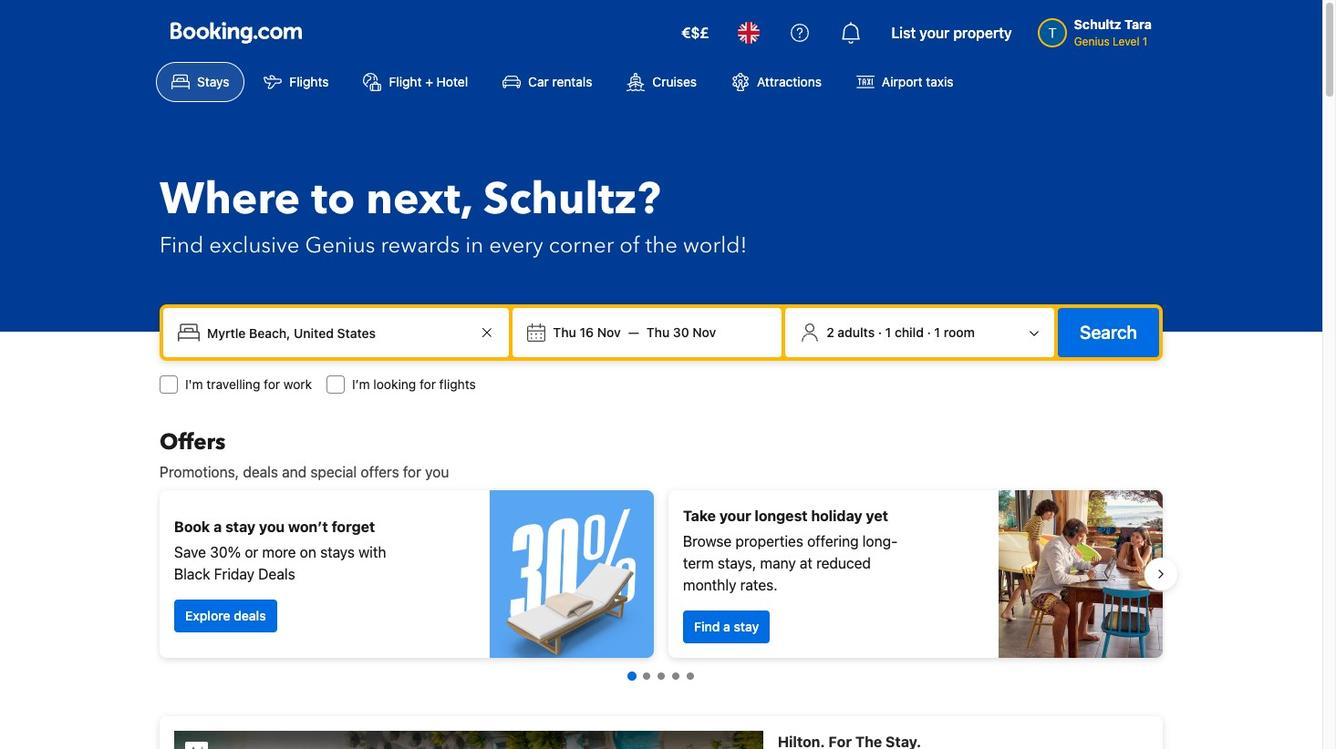 Task type: vqa. For each thing, say whether or not it's contained in the screenshot.
book a stay you won't forget save 30% or more on stays with black friday deals
yes



Task type: locate. For each thing, give the bounding box(es) containing it.
30%
[[210, 545, 241, 561]]

a right book at the left bottom of the page
[[214, 519, 222, 535]]

at
[[800, 555, 813, 572]]

looking
[[373, 377, 416, 392]]

1 vertical spatial you
[[259, 519, 285, 535]]

1 thu from the left
[[553, 325, 576, 340]]

0 horizontal spatial stay
[[225, 519, 256, 535]]

0 horizontal spatial find
[[160, 231, 204, 261]]

1 vertical spatial deals
[[234, 608, 266, 624]]

1 vertical spatial find
[[694, 619, 720, 635]]

stay inside find a stay link
[[734, 619, 759, 635]]

+
[[425, 74, 433, 89]]

1 horizontal spatial genius
[[1074, 35, 1110, 48]]

1 vertical spatial your
[[719, 508, 751, 524]]

1 left room
[[934, 325, 940, 340]]

for
[[264, 377, 280, 392], [420, 377, 436, 392], [403, 464, 421, 481]]

black
[[174, 566, 210, 583]]

deals inside 'offers promotions, deals and special offers for you'
[[243, 464, 278, 481]]

take your longest holiday yet browse properties offering long- term stays, many at reduced monthly rates.
[[683, 508, 898, 594]]

a down monthly
[[723, 619, 730, 635]]

taxis
[[926, 74, 954, 89]]

nov right 16
[[597, 325, 621, 340]]

0 horizontal spatial a
[[214, 519, 222, 535]]

nov
[[597, 325, 621, 340], [693, 325, 716, 340]]

take your longest holiday yet image
[[999, 491, 1163, 659]]

stay down rates.
[[734, 619, 759, 635]]

1 nov from the left
[[597, 325, 621, 340]]

your inside take your longest holiday yet browse properties offering long- term stays, many at reduced monthly rates.
[[719, 508, 751, 524]]

your right list
[[920, 25, 950, 41]]

your
[[920, 25, 950, 41], [719, 508, 751, 524]]

stay up or
[[225, 519, 256, 535]]

properties
[[736, 534, 803, 550]]

stay inside book a stay you won't forget save 30% or more on stays with black friday deals
[[225, 519, 256, 535]]

genius down to
[[305, 231, 375, 261]]

search button
[[1058, 308, 1159, 358]]

you right the offers
[[425, 464, 449, 481]]

airport taxis link
[[841, 62, 969, 102]]

for left work
[[264, 377, 280, 392]]

flights
[[439, 377, 476, 392]]

0 vertical spatial genius
[[1074, 35, 1110, 48]]

your for longest
[[719, 508, 751, 524]]

nov right "30"
[[693, 325, 716, 340]]

a inside book a stay you won't forget save 30% or more on stays with black friday deals
[[214, 519, 222, 535]]

1 down tara
[[1143, 35, 1148, 48]]

1 vertical spatial genius
[[305, 231, 375, 261]]

your for property
[[920, 25, 950, 41]]

0 horizontal spatial you
[[259, 519, 285, 535]]

find down monthly
[[694, 619, 720, 635]]

1 horizontal spatial 1
[[934, 325, 940, 340]]

1 horizontal spatial find
[[694, 619, 720, 635]]

thu left "30"
[[647, 325, 670, 340]]

you
[[425, 464, 449, 481], [259, 519, 285, 535]]

0 horizontal spatial nov
[[597, 325, 621, 340]]

a for find
[[723, 619, 730, 635]]

1 vertical spatial stay
[[734, 619, 759, 635]]

deals left 'and'
[[243, 464, 278, 481]]

0 horizontal spatial your
[[719, 508, 751, 524]]

1 horizontal spatial ·
[[927, 325, 931, 340]]

thu 16 nov button
[[546, 317, 628, 349]]

0 vertical spatial deals
[[243, 464, 278, 481]]

you up more
[[259, 519, 285, 535]]

offering
[[807, 534, 859, 550]]

reduced
[[816, 555, 871, 572]]

2 · from the left
[[927, 325, 931, 340]]

find a stay
[[694, 619, 759, 635]]

deals inside explore deals link
[[234, 608, 266, 624]]

offers main content
[[145, 428, 1178, 750]]

0 vertical spatial a
[[214, 519, 222, 535]]

a
[[214, 519, 222, 535], [723, 619, 730, 635]]

world!
[[683, 231, 747, 261]]

1 horizontal spatial a
[[723, 619, 730, 635]]

genius down schultz
[[1074, 35, 1110, 48]]

0 horizontal spatial thu
[[553, 325, 576, 340]]

deals
[[243, 464, 278, 481], [234, 608, 266, 624]]

offers promotions, deals and special offers for you
[[160, 428, 449, 481]]

deals right explore
[[234, 608, 266, 624]]

i'm
[[352, 377, 370, 392]]

1 horizontal spatial your
[[920, 25, 950, 41]]

book
[[174, 519, 210, 535]]

flight + hotel
[[389, 74, 468, 89]]

0 horizontal spatial genius
[[305, 231, 375, 261]]

your right take
[[719, 508, 751, 524]]

1 horizontal spatial nov
[[693, 325, 716, 340]]

progress bar
[[628, 672, 694, 681]]

tara
[[1125, 16, 1152, 32]]

thu 16 nov — thu 30 nov
[[553, 325, 716, 340]]

stays,
[[718, 555, 756, 572]]

2 nov from the left
[[693, 325, 716, 340]]

€$£
[[681, 25, 709, 41]]

stay for book
[[225, 519, 256, 535]]

you inside 'offers promotions, deals and special offers for you'
[[425, 464, 449, 481]]

save
[[174, 545, 206, 561]]

for inside 'offers promotions, deals and special offers for you'
[[403, 464, 421, 481]]

2 thu from the left
[[647, 325, 670, 340]]

· right adults
[[878, 325, 882, 340]]

thu left 16
[[553, 325, 576, 340]]

cruises link
[[612, 62, 712, 102]]

2
[[827, 325, 834, 340]]

explore
[[185, 608, 230, 624]]

0 vertical spatial stay
[[225, 519, 256, 535]]

0 horizontal spatial ·
[[878, 325, 882, 340]]

1 horizontal spatial thu
[[647, 325, 670, 340]]

2 horizontal spatial 1
[[1143, 35, 1148, 48]]

take
[[683, 508, 716, 524]]

i'm travelling for work
[[185, 377, 312, 392]]

stays
[[197, 74, 229, 89]]

browse
[[683, 534, 732, 550]]

1 vertical spatial a
[[723, 619, 730, 635]]

search
[[1080, 322, 1137, 343]]

term
[[683, 555, 714, 572]]

Where are you going? field
[[200, 317, 476, 349]]

for for work
[[264, 377, 280, 392]]

find down where
[[160, 231, 204, 261]]

genius
[[1074, 35, 1110, 48], [305, 231, 375, 261]]

search for black friday deals on stays image
[[490, 491, 654, 659]]

for left flights
[[420, 377, 436, 392]]

find inside where to next, schultz? find exclusive genius rewards in every corner of the world!
[[160, 231, 204, 261]]

—
[[628, 325, 639, 340]]

0 vertical spatial your
[[920, 25, 950, 41]]

· right child in the top right of the page
[[927, 325, 931, 340]]

longest
[[755, 508, 808, 524]]

0 vertical spatial you
[[425, 464, 449, 481]]

on
[[300, 545, 316, 561]]

flights link
[[248, 62, 344, 102]]

·
[[878, 325, 882, 340], [927, 325, 931, 340]]

1 horizontal spatial you
[[425, 464, 449, 481]]

find
[[160, 231, 204, 261], [694, 619, 720, 635]]

for right the offers
[[403, 464, 421, 481]]

stay
[[225, 519, 256, 535], [734, 619, 759, 635]]

0 vertical spatial find
[[160, 231, 204, 261]]

find inside find a stay link
[[694, 619, 720, 635]]

promotions,
[[160, 464, 239, 481]]

region containing take your longest holiday yet
[[145, 483, 1178, 666]]

1 horizontal spatial stay
[[734, 619, 759, 635]]

2 adults · 1 child · 1 room
[[827, 325, 975, 340]]

region
[[145, 483, 1178, 666]]

1 left child in the top right of the page
[[885, 325, 891, 340]]

every
[[489, 231, 543, 261]]



Task type: describe. For each thing, give the bounding box(es) containing it.
room
[[944, 325, 975, 340]]

rewards
[[381, 231, 460, 261]]

explore deals link
[[174, 600, 277, 633]]

flight + hotel link
[[348, 62, 484, 102]]

1 inside schultz tara genius level 1
[[1143, 35, 1148, 48]]

travelling
[[207, 377, 260, 392]]

stays link
[[156, 62, 245, 102]]

corner
[[549, 231, 614, 261]]

2 adults · 1 child · 1 room button
[[793, 316, 1047, 350]]

or
[[245, 545, 258, 561]]

16
[[580, 325, 594, 340]]

car rentals link
[[487, 62, 608, 102]]

flight
[[389, 74, 422, 89]]

your account menu schultz tara genius level 1 element
[[1038, 8, 1159, 50]]

explore deals
[[185, 608, 266, 624]]

offers
[[160, 428, 226, 458]]

0 horizontal spatial 1
[[885, 325, 891, 340]]

monthly
[[683, 577, 737, 594]]

genius inside where to next, schultz? find exclusive genius rewards in every corner of the world!
[[305, 231, 375, 261]]

won't
[[288, 519, 328, 535]]

schultz?
[[483, 170, 661, 230]]

for for flights
[[420, 377, 436, 392]]

deals
[[258, 566, 295, 583]]

of
[[620, 231, 640, 261]]

work
[[283, 377, 312, 392]]

adults
[[838, 325, 875, 340]]

schultz tara genius level 1
[[1074, 16, 1152, 48]]

yet
[[866, 508, 888, 524]]

many
[[760, 555, 796, 572]]

1 · from the left
[[878, 325, 882, 340]]

stay for find
[[734, 619, 759, 635]]

next,
[[366, 170, 472, 230]]

list your property link
[[880, 11, 1023, 55]]

to
[[311, 170, 355, 230]]

with
[[359, 545, 386, 561]]

car
[[528, 74, 549, 89]]

thu 30 nov button
[[639, 317, 724, 349]]

forget
[[332, 519, 375, 535]]

rates.
[[740, 577, 778, 594]]

where to next, schultz? find exclusive genius rewards in every corner of the world!
[[160, 170, 747, 261]]

schultz
[[1074, 16, 1122, 32]]

airport
[[882, 74, 923, 89]]

property
[[953, 25, 1012, 41]]

genius inside schultz tara genius level 1
[[1074, 35, 1110, 48]]

progress bar inside offers main content
[[628, 672, 694, 681]]

i'm
[[185, 377, 203, 392]]

child
[[895, 325, 924, 340]]

and
[[282, 464, 307, 481]]

you inside book a stay you won't forget save 30% or more on stays with black friday deals
[[259, 519, 285, 535]]

€$£ button
[[671, 11, 720, 55]]

stays
[[320, 545, 355, 561]]

car rentals
[[528, 74, 592, 89]]

list your property
[[891, 25, 1012, 41]]

booking.com image
[[171, 22, 302, 44]]

the
[[645, 231, 678, 261]]

find a stay link
[[683, 611, 770, 644]]

special
[[310, 464, 357, 481]]

exclusive
[[209, 231, 300, 261]]

in
[[465, 231, 484, 261]]

long-
[[863, 534, 898, 550]]

book a stay you won't forget save 30% or more on stays with black friday deals
[[174, 519, 386, 583]]

cruises
[[653, 74, 697, 89]]

flights
[[290, 74, 329, 89]]

list
[[891, 25, 916, 41]]

airport taxis
[[882, 74, 954, 89]]

level
[[1113, 35, 1140, 48]]

rentals
[[552, 74, 592, 89]]

attractions link
[[716, 62, 837, 102]]

where
[[160, 170, 300, 230]]

a for book
[[214, 519, 222, 535]]

more
[[262, 545, 296, 561]]

friday
[[214, 566, 254, 583]]

30
[[673, 325, 689, 340]]

i'm looking for flights
[[352, 377, 476, 392]]

holiday
[[811, 508, 863, 524]]

hotel
[[437, 74, 468, 89]]

attractions
[[757, 74, 822, 89]]

offers
[[361, 464, 399, 481]]



